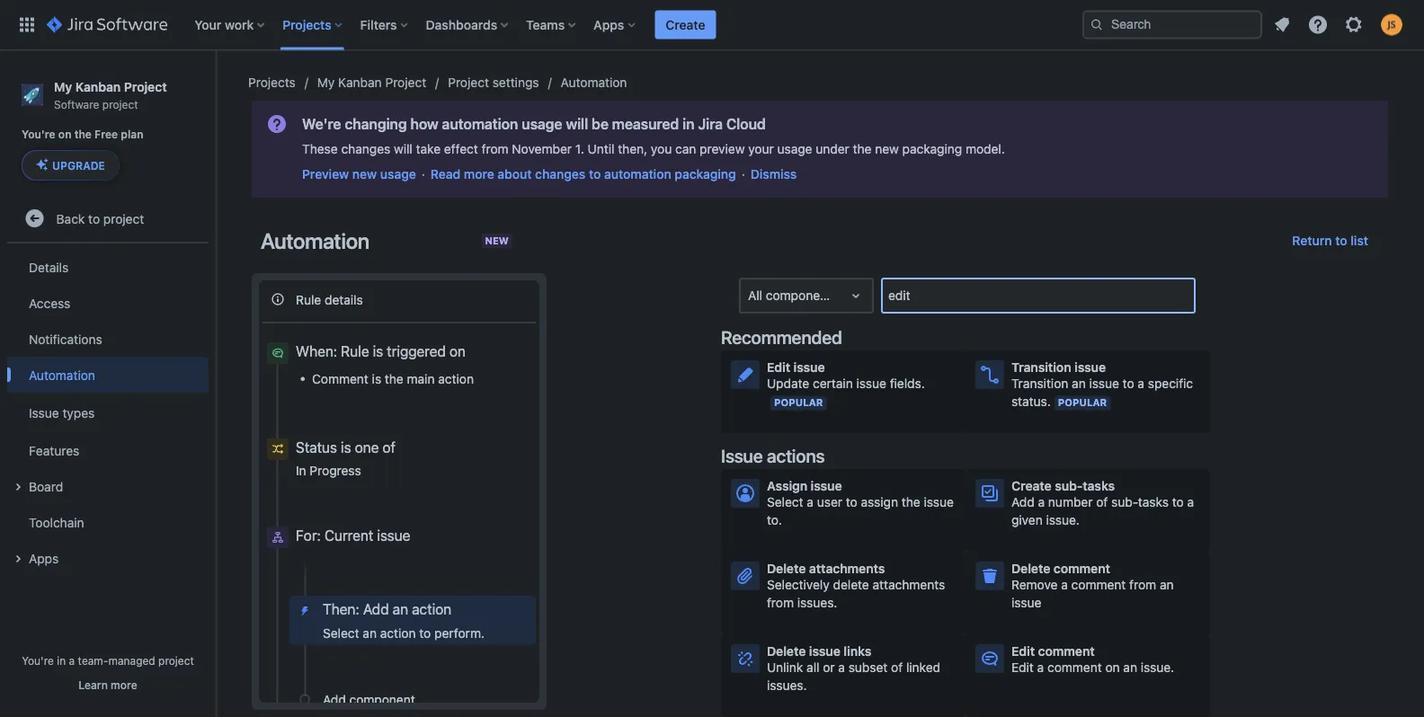 Task type: describe. For each thing, give the bounding box(es) containing it.
transition for popular
[[1012, 376, 1069, 391]]

project settings
[[448, 75, 539, 90]]

all
[[748, 288, 763, 303]]

issue for issue types
[[29, 405, 59, 420]]

your profile and settings image
[[1381, 14, 1403, 36]]

we're changing how automation usage will be measured in jira cloud these changes will take effect from november 1. until then, you can preview your usage under the new packaging model.
[[302, 116, 1005, 156]]

2 horizontal spatial project
[[448, 75, 489, 90]]

1 horizontal spatial on
[[450, 343, 466, 360]]

for: current issue
[[296, 527, 410, 545]]

to inside assign issue select a user to assign the issue to.
[[846, 495, 858, 510]]

issue left the fields.
[[857, 376, 887, 391]]

create for create sub-tasks add a number of sub-tasks to a given issue.
[[1012, 479, 1052, 494]]

delete for delete attachments selectively delete attachments from issues.
[[767, 562, 806, 577]]

these
[[302, 142, 338, 156]]

2 vertical spatial project
[[158, 655, 194, 667]]

subset
[[849, 661, 888, 675]]

until
[[588, 142, 615, 156]]

delete image
[[510, 601, 532, 622]]

assign issue select a user to assign the issue to.
[[767, 479, 954, 528]]

can
[[675, 142, 696, 156]]

for: current issue button
[[263, 523, 536, 557]]

notifications
[[29, 332, 102, 347]]

automation link for notifications
[[7, 357, 209, 393]]

settings image
[[1344, 14, 1365, 36]]

rule details button
[[263, 284, 536, 315]]

dashboards button
[[421, 10, 515, 39]]

team-
[[78, 655, 108, 667]]

be
[[592, 116, 609, 133]]

access
[[29, 296, 70, 311]]

plan
[[121, 128, 143, 140]]

delete for delete comment remove a comment from an issue
[[1012, 562, 1051, 577]]

delete
[[833, 578, 870, 593]]

we're
[[302, 116, 341, 133]]

create button
[[655, 10, 716, 39]]

measured
[[612, 116, 679, 133]]

you're for you're on the free plan
[[22, 128, 55, 140]]

projects for 'projects' dropdown button
[[283, 17, 332, 32]]

0 vertical spatial attachments
[[809, 562, 885, 577]]

delete for delete issue links unlink all or a subset of linked issues.
[[767, 644, 806, 659]]

an inside transition an issue to a specific status.
[[1072, 376, 1086, 391]]

rule details
[[296, 292, 363, 307]]

my kanban project software project
[[54, 79, 167, 110]]

0 vertical spatial is
[[373, 343, 383, 360]]

an inside the edit comment edit a comment on an issue.
[[1124, 661, 1138, 675]]

projects button
[[277, 10, 350, 39]]

free
[[95, 128, 118, 140]]

in inside 'we're changing how automation usage will be measured in jira cloud these changes will take effect from november 1. until then, you can preview your usage under the new packaging model.'
[[683, 116, 695, 133]]

upgrade button
[[22, 151, 119, 180]]

0 vertical spatial usage
[[522, 116, 563, 133]]

automation inside 'we're changing how automation usage will be measured in jira cloud these changes will take effect from november 1. until then, you can preview your usage under the new packaging model.'
[[442, 116, 518, 133]]

1 vertical spatial in
[[57, 655, 66, 667]]

issue for issue actions
[[721, 445, 763, 466]]

my kanban project
[[317, 75, 427, 90]]

the left main
[[385, 371, 404, 386]]

apps inside dropdown button
[[594, 17, 624, 32]]

my for my kanban project
[[317, 75, 335, 90]]

unlink
[[767, 661, 803, 675]]

all components
[[748, 288, 838, 303]]

expand image for board
[[7, 477, 29, 498]]

on inside the edit comment edit a comment on an issue.
[[1106, 661, 1120, 675]]

issues. inside delete attachments selectively delete attachments from issues.
[[798, 596, 838, 611]]

linked
[[907, 661, 941, 675]]

of inside create sub-tasks add a number of sub-tasks to a given issue.
[[1097, 495, 1108, 510]]

triggered
[[387, 343, 446, 360]]

1 vertical spatial add
[[363, 601, 389, 618]]

a inside assign issue select a user to assign the issue to.
[[807, 495, 814, 510]]

one
[[355, 439, 379, 456]]

help image
[[1308, 14, 1329, 36]]

november
[[512, 142, 572, 156]]

managed
[[108, 655, 155, 667]]

perform.
[[434, 626, 485, 641]]

return
[[1293, 233, 1333, 248]]

recommended
[[721, 326, 842, 348]]

project settings link
[[448, 72, 539, 94]]

2 · from the left
[[742, 167, 745, 182]]

types
[[62, 405, 95, 420]]

given
[[1012, 513, 1043, 528]]

transition for transition an issue to a specific status.
[[1012, 360, 1072, 375]]

1 vertical spatial action
[[412, 601, 452, 618]]

your
[[748, 142, 774, 156]]

2 vertical spatial action
[[380, 626, 416, 641]]

preview
[[302, 167, 349, 182]]

settings
[[493, 75, 539, 90]]

components
[[766, 288, 838, 303]]

jira
[[698, 116, 723, 133]]

delete attachments selectively delete attachments from issues.
[[767, 562, 945, 611]]

rule inside button
[[296, 292, 321, 307]]

remove
[[1012, 578, 1058, 593]]

sidebar navigation image
[[196, 72, 236, 108]]

your
[[194, 17, 222, 32]]

to inside transition an issue to a specific status.
[[1123, 376, 1135, 391]]

notifications image
[[1272, 14, 1293, 36]]

details
[[325, 292, 363, 307]]

from for delete comment remove a comment from an issue
[[1130, 578, 1157, 593]]

add inside create sub-tasks add a number of sub-tasks to a given issue.
[[1012, 495, 1035, 510]]

preview
[[700, 142, 745, 156]]

1 horizontal spatial automation
[[604, 167, 672, 182]]

popular inside the edit issue update certain issue fields. popular
[[774, 397, 823, 409]]

all
[[807, 661, 820, 675]]

number
[[1049, 495, 1093, 510]]

about
[[498, 167, 532, 182]]

details
[[29, 260, 69, 275]]

dismiss button
[[751, 165, 797, 183]]

features link
[[7, 433, 209, 469]]

delete issue links unlink all or a subset of linked issues.
[[767, 644, 941, 693]]

changing
[[345, 116, 407, 133]]

1 vertical spatial project
[[103, 211, 144, 226]]

learn more
[[79, 679, 137, 692]]

current
[[325, 527, 373, 545]]

more inside learn more "button"
[[111, 679, 137, 692]]

board
[[29, 479, 63, 494]]

of inside delete issue links unlink all or a subset of linked issues.
[[891, 661, 903, 675]]

0 horizontal spatial new
[[352, 167, 377, 182]]

you
[[651, 142, 672, 156]]

the inside 'we're changing how automation usage will be measured in jira cloud these changes will take effect from november 1. until then, you can preview your usage under the new packaging model.'
[[853, 142, 872, 156]]

or
[[823, 661, 835, 675]]

0 horizontal spatial on
[[58, 128, 72, 140]]

1.
[[575, 142, 584, 156]]

1 horizontal spatial sub-
[[1112, 495, 1139, 510]]

0 vertical spatial tasks
[[1083, 479, 1115, 494]]

banner containing your work
[[0, 0, 1425, 50]]

assign
[[767, 479, 808, 494]]

edit issue update certain issue fields. popular
[[767, 360, 925, 409]]

0 horizontal spatial packaging
[[675, 167, 736, 182]]

0 vertical spatial action
[[438, 371, 474, 386]]

actions
[[767, 445, 825, 466]]

when: rule is triggered on
[[296, 343, 466, 360]]

issue actions
[[721, 445, 825, 466]]

0 horizontal spatial select
[[323, 626, 359, 641]]

then: add an action
[[323, 601, 452, 618]]

issue. inside the edit comment edit a comment on an issue.
[[1141, 661, 1175, 675]]

new
[[485, 235, 509, 246]]

1 vertical spatial rule
[[341, 343, 369, 360]]

main
[[407, 371, 435, 386]]

project inside my kanban project software project
[[102, 98, 138, 110]]

selectively
[[767, 578, 830, 593]]



Task type: vqa. For each thing, say whether or not it's contained in the screenshot.
the Learn
yes



Task type: locate. For each thing, give the bounding box(es) containing it.
add up 'given'
[[1012, 495, 1035, 510]]

of left 'linked'
[[891, 661, 903, 675]]

expand image inside apps button
[[7, 549, 29, 570]]

an
[[1072, 376, 1086, 391], [1160, 578, 1174, 593], [393, 601, 408, 618], [363, 626, 377, 641], [1124, 661, 1138, 675]]

1 vertical spatial transition
[[1012, 376, 1069, 391]]

filters button
[[355, 10, 415, 39]]

1 vertical spatial packaging
[[675, 167, 736, 182]]

automation link up types
[[7, 357, 209, 393]]

1 horizontal spatial new
[[875, 142, 899, 156]]

issue down remove
[[1012, 596, 1042, 611]]

automation down notifications
[[29, 368, 95, 383]]

kanban up changing
[[338, 75, 382, 90]]

popular down update
[[774, 397, 823, 409]]

rule left details
[[296, 292, 321, 307]]

sub- right number
[[1112, 495, 1139, 510]]

links
[[844, 644, 872, 659]]

2 vertical spatial from
[[767, 596, 794, 611]]

0 horizontal spatial sub-
[[1055, 479, 1083, 494]]

1 vertical spatial automation
[[604, 167, 672, 182]]

is for the
[[372, 371, 381, 386]]

select down then:
[[323, 626, 359, 641]]

1 horizontal spatial tasks
[[1139, 495, 1169, 510]]

delete up unlink
[[767, 644, 806, 659]]

edit inside the edit issue update certain issue fields. popular
[[767, 360, 791, 375]]

1 vertical spatial tasks
[[1139, 495, 1169, 510]]

automation for notifications
[[29, 368, 95, 383]]

return to list button
[[1282, 227, 1380, 255]]

delete up remove
[[1012, 562, 1051, 577]]

preview new usage button
[[302, 165, 416, 183]]

edit comment edit a comment on an issue.
[[1012, 644, 1175, 675]]

will left be at the left
[[566, 116, 588, 133]]

1 horizontal spatial popular
[[1058, 397, 1107, 409]]

on down 'delete comment remove a comment from an issue'
[[1106, 661, 1120, 675]]

changes up preview new usage button
[[341, 142, 391, 156]]

changes inside 'we're changing how automation usage will be measured in jira cloud these changes will take effect from november 1. until then, you can preview your usage under the new packaging model.'
[[341, 142, 391, 156]]

0 horizontal spatial my
[[54, 79, 72, 94]]

projects
[[283, 17, 332, 32], [248, 75, 296, 90]]

you're
[[22, 128, 55, 140], [22, 655, 54, 667]]

specific
[[1148, 376, 1194, 391]]

Select components text field
[[748, 287, 752, 305]]

expand image for apps
[[7, 549, 29, 570]]

projects right work
[[283, 17, 332, 32]]

0 horizontal spatial tasks
[[1083, 479, 1115, 494]]

new inside 'we're changing how automation usage will be measured in jira cloud these changes will take effect from november 1. until then, you can preview your usage under the new packaging model.'
[[875, 142, 899, 156]]

issue inside 'delete comment remove a comment from an issue'
[[1012, 596, 1042, 611]]

issue types
[[29, 405, 95, 420]]

work
[[225, 17, 254, 32]]

1 vertical spatial you're
[[22, 655, 54, 667]]

expand image down features
[[7, 477, 29, 498]]

1 horizontal spatial kanban
[[338, 75, 382, 90]]

issue inside button
[[377, 527, 410, 545]]

open image
[[845, 285, 867, 307]]

project up how
[[385, 75, 427, 90]]

sub- up number
[[1055, 479, 1083, 494]]

status is one of in progress
[[296, 439, 396, 478]]

board button
[[7, 469, 209, 505]]

attachments right delete
[[873, 578, 945, 593]]

issue up user
[[811, 479, 842, 494]]

banner
[[0, 0, 1425, 50]]

2 you're from the top
[[22, 655, 54, 667]]

project up plan
[[124, 79, 167, 94]]

2 transition from the top
[[1012, 376, 1069, 391]]

project left settings
[[448, 75, 489, 90]]

your work button
[[189, 10, 272, 39]]

a inside 'delete comment remove a comment from an issue'
[[1062, 578, 1068, 593]]

you're on the free plan
[[22, 128, 143, 140]]

read
[[431, 167, 461, 182]]

project for my kanban project
[[385, 75, 427, 90]]

action up perform.
[[412, 601, 452, 618]]

search image
[[1090, 18, 1104, 32]]

0 vertical spatial packaging
[[903, 142, 963, 156]]

a inside transition an issue to a specific status.
[[1138, 376, 1145, 391]]

0 vertical spatial automation link
[[561, 72, 627, 94]]

projects for projects link
[[248, 75, 296, 90]]

is left one in the left of the page
[[341, 439, 351, 456]]

my up software
[[54, 79, 72, 94]]

1 vertical spatial attachments
[[873, 578, 945, 593]]

edit
[[767, 360, 791, 375], [1012, 644, 1035, 659], [1012, 661, 1034, 675]]

under
[[816, 142, 850, 156]]

1 vertical spatial new
[[352, 167, 377, 182]]

apps button
[[7, 541, 209, 577]]

automation for project settings
[[561, 75, 627, 90]]

my inside my kanban project software project
[[54, 79, 72, 94]]

· left the dismiss
[[742, 167, 745, 182]]

project
[[385, 75, 427, 90], [448, 75, 489, 90], [124, 79, 167, 94]]

packaging inside 'we're changing how automation usage will be measured in jira cloud these changes will take effect from november 1. until then, you can preview your usage under the new packaging model.'
[[903, 142, 963, 156]]

from up the edit comment edit a comment on an issue.
[[1130, 578, 1157, 593]]

add
[[1012, 495, 1035, 510], [363, 601, 389, 618]]

issue left 'actions' at the bottom right of the page
[[721, 445, 763, 466]]

0 horizontal spatial usage
[[380, 167, 416, 182]]

toolchain
[[29, 515, 84, 530]]

you're in a team-managed project
[[22, 655, 194, 667]]

0 vertical spatial more
[[464, 167, 494, 182]]

issue down the transition issue
[[1090, 376, 1120, 391]]

you're up upgrade button
[[22, 128, 55, 140]]

action down then: add an action
[[380, 626, 416, 641]]

1 you're from the top
[[22, 128, 55, 140]]

select
[[767, 495, 804, 510], [323, 626, 359, 641]]

the left 'free' on the top left of page
[[74, 128, 92, 140]]

you're left team-
[[22, 655, 54, 667]]

on up upgrade button
[[58, 128, 72, 140]]

automation inside "group"
[[29, 368, 95, 383]]

features
[[29, 443, 79, 458]]

1 vertical spatial create
[[1012, 479, 1052, 494]]

of inside status is one of in progress
[[383, 439, 396, 456]]

dismiss
[[751, 167, 797, 182]]

0 horizontal spatial apps
[[29, 551, 59, 566]]

0 vertical spatial select
[[767, 495, 804, 510]]

to inside button
[[1336, 233, 1348, 248]]

Search field
[[1083, 10, 1263, 39]]

2 popular from the left
[[1058, 397, 1107, 409]]

kanban for my kanban project software project
[[75, 79, 121, 94]]

1 horizontal spatial my
[[317, 75, 335, 90]]

from for delete attachments selectively delete attachments from issues.
[[767, 596, 794, 611]]

tasks
[[1083, 479, 1115, 494], [1139, 495, 1169, 510]]

more down effect
[[464, 167, 494, 182]]

usage up november
[[522, 116, 563, 133]]

2 vertical spatial edit
[[1012, 661, 1034, 675]]

0 vertical spatial issue
[[29, 405, 59, 420]]

1 horizontal spatial more
[[464, 167, 494, 182]]

transition issue
[[1012, 360, 1106, 375]]

apps button
[[588, 10, 642, 39]]

packaging
[[903, 142, 963, 156], [675, 167, 736, 182]]

kanban up software
[[75, 79, 121, 94]]

0 horizontal spatial project
[[124, 79, 167, 94]]

2 horizontal spatial automation
[[561, 75, 627, 90]]

status.
[[1012, 394, 1051, 409]]

issue types link
[[7, 393, 209, 433]]

Start typing to filter components field
[[883, 280, 1194, 312]]

select down the assign
[[767, 495, 804, 510]]

issue right assign
[[924, 495, 954, 510]]

tasks up number
[[1083, 479, 1115, 494]]

create
[[666, 17, 706, 32], [1012, 479, 1052, 494]]

learn more button
[[79, 678, 137, 693]]

0 vertical spatial of
[[383, 439, 396, 456]]

usage down take
[[380, 167, 416, 182]]

0 vertical spatial add
[[1012, 495, 1035, 510]]

transition inside transition an issue to a specific status.
[[1012, 376, 1069, 391]]

0 horizontal spatial automation
[[442, 116, 518, 133]]

is up the comment is the main action
[[373, 343, 383, 360]]

0 vertical spatial rule
[[296, 292, 321, 307]]

1 vertical spatial from
[[1130, 578, 1157, 593]]

0 horizontal spatial changes
[[341, 142, 391, 156]]

1 vertical spatial usage
[[778, 142, 813, 156]]

issue right current
[[377, 527, 410, 545]]

attachments
[[809, 562, 885, 577], [873, 578, 945, 593]]

teams
[[526, 17, 565, 32]]

packaging left 'model.'
[[903, 142, 963, 156]]

is inside status is one of in progress
[[341, 439, 351, 456]]

2 vertical spatial on
[[1106, 661, 1120, 675]]

from down selectively
[[767, 596, 794, 611]]

read more about changes to automation packaging button
[[431, 165, 736, 183]]

0 vertical spatial sub-
[[1055, 479, 1083, 494]]

my up we're
[[317, 75, 335, 90]]

issue inside delete issue links unlink all or a subset of linked issues.
[[809, 644, 841, 659]]

sub-
[[1055, 479, 1083, 494], [1112, 495, 1139, 510]]

create sub-tasks add a number of sub-tasks to a given issue.
[[1012, 479, 1194, 528]]

create up 'given'
[[1012, 479, 1052, 494]]

select inside assign issue select a user to assign the issue to.
[[767, 495, 804, 510]]

1 horizontal spatial changes
[[535, 167, 586, 182]]

new right preview
[[352, 167, 377, 182]]

0 vertical spatial new
[[875, 142, 899, 156]]

automation up rule details at the top left of the page
[[261, 228, 370, 254]]

preview new usage · read more about changes to automation packaging · dismiss
[[302, 167, 797, 182]]

my for my kanban project software project
[[54, 79, 72, 94]]

notifications link
[[7, 321, 209, 357]]

1 horizontal spatial select
[[767, 495, 804, 510]]

0 horizontal spatial popular
[[774, 397, 823, 409]]

1 horizontal spatial issue.
[[1141, 661, 1175, 675]]

of right one in the left of the page
[[383, 439, 396, 456]]

packaging down preview in the top of the page
[[675, 167, 736, 182]]

automation down then,
[[604, 167, 672, 182]]

upgrade
[[52, 159, 105, 172]]

automation link up be at the left
[[561, 72, 627, 94]]

1 horizontal spatial in
[[683, 116, 695, 133]]

delete inside 'delete comment remove a comment from an issue'
[[1012, 562, 1051, 577]]

group
[[7, 244, 209, 582]]

create for create
[[666, 17, 706, 32]]

create right apps dropdown button
[[666, 17, 706, 32]]

edit for edit comment edit a comment on an issue.
[[1012, 644, 1035, 659]]

edit for edit issue update certain issue fields. popular
[[767, 360, 791, 375]]

1 vertical spatial automation link
[[7, 357, 209, 393]]

1 vertical spatial of
[[1097, 495, 1108, 510]]

automation link for project settings
[[561, 72, 627, 94]]

0 horizontal spatial kanban
[[75, 79, 121, 94]]

usage
[[522, 116, 563, 133], [778, 142, 813, 156], [380, 167, 416, 182]]

project inside my kanban project software project
[[124, 79, 167, 94]]

from inside 'delete comment remove a comment from an issue'
[[1130, 578, 1157, 593]]

0 vertical spatial automation
[[561, 75, 627, 90]]

kanban inside my kanban project link
[[338, 75, 382, 90]]

issue up update
[[794, 360, 825, 375]]

expand image inside "board" button
[[7, 477, 29, 498]]

in
[[296, 464, 306, 478]]

0 horizontal spatial issue.
[[1046, 513, 1080, 528]]

back to project
[[56, 211, 144, 226]]

delete up selectively
[[767, 562, 806, 577]]

0 horizontal spatial ·
[[422, 167, 425, 182]]

filters
[[360, 17, 397, 32]]

will
[[566, 116, 588, 133], [394, 142, 413, 156]]

issues. inside delete issue links unlink all or a subset of linked issues.
[[767, 679, 807, 693]]

kanban
[[338, 75, 382, 90], [75, 79, 121, 94]]

issue inside transition an issue to a specific status.
[[1090, 376, 1120, 391]]

tasks right number
[[1139, 495, 1169, 510]]

kanban inside my kanban project software project
[[75, 79, 121, 94]]

then:
[[323, 601, 360, 618]]

teams button
[[521, 10, 583, 39]]

of right number
[[1097, 495, 1108, 510]]

issue up or
[[809, 644, 841, 659]]

create inside create sub-tasks add a number of sub-tasks to a given issue.
[[1012, 479, 1052, 494]]

from
[[482, 142, 509, 156], [1130, 578, 1157, 593], [767, 596, 794, 611]]

0 vertical spatial you're
[[22, 128, 55, 140]]

expand image
[[7, 477, 29, 498], [7, 549, 29, 570]]

comment is the main action
[[312, 371, 474, 386]]

kanban for my kanban project
[[338, 75, 382, 90]]

0 horizontal spatial rule
[[296, 292, 321, 307]]

project up plan
[[102, 98, 138, 110]]

1 · from the left
[[422, 167, 425, 182]]

for:
[[296, 527, 321, 545]]

0 vertical spatial project
[[102, 98, 138, 110]]

rule up comment
[[341, 343, 369, 360]]

issue inside "group"
[[29, 405, 59, 420]]

apps inside button
[[29, 551, 59, 566]]

1 horizontal spatial automation
[[261, 228, 370, 254]]

1 vertical spatial apps
[[29, 551, 59, 566]]

issues. down selectively
[[798, 596, 838, 611]]

1 vertical spatial automation
[[261, 228, 370, 254]]

from inside delete attachments selectively delete attachments from issues.
[[767, 596, 794, 611]]

a inside the edit comment edit a comment on an issue.
[[1038, 661, 1044, 675]]

changes down november
[[535, 167, 586, 182]]

issue up transition an issue to a specific status.
[[1075, 360, 1106, 375]]

to inside create sub-tasks add a number of sub-tasks to a given issue.
[[1173, 495, 1184, 510]]

0 vertical spatial will
[[566, 116, 588, 133]]

1 horizontal spatial will
[[566, 116, 588, 133]]

1 horizontal spatial usage
[[522, 116, 563, 133]]

attachments up delete
[[809, 562, 885, 577]]

apps right teams popup button at left top
[[594, 17, 624, 32]]

to
[[589, 167, 601, 182], [88, 211, 100, 226], [1336, 233, 1348, 248], [1123, 376, 1135, 391], [846, 495, 858, 510], [1173, 495, 1184, 510], [419, 626, 431, 641]]

project right managed
[[158, 655, 194, 667]]

appswitcher icon image
[[16, 14, 38, 36]]

1 vertical spatial changes
[[535, 167, 586, 182]]

· left read at the left top of the page
[[422, 167, 425, 182]]

0 vertical spatial from
[[482, 142, 509, 156]]

in
[[683, 116, 695, 133], [57, 655, 66, 667]]

from inside 'we're changing how automation usage will be measured in jira cloud these changes will take effect from november 1. until then, you can preview your usage under the new packaging model.'
[[482, 142, 509, 156]]

delete inside delete attachments selectively delete attachments from issues.
[[767, 562, 806, 577]]

create inside button
[[666, 17, 706, 32]]

your work
[[194, 17, 254, 32]]

the inside assign issue select a user to assign the issue to.
[[902, 495, 921, 510]]

will left take
[[394, 142, 413, 156]]

1 horizontal spatial rule
[[341, 343, 369, 360]]

2 horizontal spatial usage
[[778, 142, 813, 156]]

add right then:
[[363, 601, 389, 618]]

1 horizontal spatial ·
[[742, 167, 745, 182]]

the right under
[[853, 142, 872, 156]]

popular down the transition issue
[[1058, 397, 1107, 409]]

is down when: rule is triggered on
[[372, 371, 381, 386]]

popular
[[774, 397, 823, 409], [1058, 397, 1107, 409]]

my kanban project link
[[317, 72, 427, 94]]

primary element
[[11, 0, 1083, 50]]

a inside delete issue links unlink all or a subset of linked issues.
[[839, 661, 845, 675]]

0 vertical spatial projects
[[283, 17, 332, 32]]

1 vertical spatial projects
[[248, 75, 296, 90]]

project up 'details' "link"
[[103, 211, 144, 226]]

the right assign
[[902, 495, 921, 510]]

new right under
[[875, 142, 899, 156]]

1 horizontal spatial of
[[891, 661, 903, 675]]

2 horizontal spatial from
[[1130, 578, 1157, 593]]

in left jira
[[683, 116, 695, 133]]

0 horizontal spatial automation
[[29, 368, 95, 383]]

automation up effect
[[442, 116, 518, 133]]

more down managed
[[111, 679, 137, 692]]

0 horizontal spatial from
[[482, 142, 509, 156]]

rule
[[296, 292, 321, 307], [341, 343, 369, 360]]

1 vertical spatial will
[[394, 142, 413, 156]]

action right main
[[438, 371, 474, 386]]

1 horizontal spatial from
[[767, 596, 794, 611]]

apps down toolchain
[[29, 551, 59, 566]]

1 expand image from the top
[[7, 477, 29, 498]]

1 transition from the top
[[1012, 360, 1072, 375]]

0 horizontal spatial add
[[363, 601, 389, 618]]

issue left types
[[29, 405, 59, 420]]

toolchain link
[[7, 505, 209, 541]]

transition an issue to a specific status.
[[1012, 376, 1194, 409]]

project for my kanban project software project
[[124, 79, 167, 94]]

1 horizontal spatial create
[[1012, 479, 1052, 494]]

on right triggered
[[450, 343, 466, 360]]

is for one
[[341, 439, 351, 456]]

1 horizontal spatial automation link
[[561, 72, 627, 94]]

0 horizontal spatial issue
[[29, 405, 59, 420]]

when:
[[296, 343, 337, 360]]

2 expand image from the top
[[7, 549, 29, 570]]

2 vertical spatial of
[[891, 661, 903, 675]]

0 vertical spatial edit
[[767, 360, 791, 375]]

in left team-
[[57, 655, 66, 667]]

0 vertical spatial automation
[[442, 116, 518, 133]]

2 vertical spatial automation
[[29, 368, 95, 383]]

of
[[383, 439, 396, 456], [1097, 495, 1108, 510], [891, 661, 903, 675]]

dashboards
[[426, 17, 497, 32]]

from up the about
[[482, 142, 509, 156]]

1 vertical spatial issue.
[[1141, 661, 1175, 675]]

1 popular from the left
[[774, 397, 823, 409]]

group containing details
[[7, 244, 209, 582]]

automation up be at the left
[[561, 75, 627, 90]]

learn
[[79, 679, 108, 692]]

0 horizontal spatial will
[[394, 142, 413, 156]]

issue. inside create sub-tasks add a number of sub-tasks to a given issue.
[[1046, 513, 1080, 528]]

you're for you're in a team-managed project
[[22, 655, 54, 667]]

jira software image
[[47, 14, 168, 36], [47, 14, 168, 36]]

delete inside delete issue links unlink all or a subset of linked issues.
[[767, 644, 806, 659]]

projects inside dropdown button
[[283, 17, 332, 32]]

expand image down toolchain
[[7, 549, 29, 570]]

usage up the dismiss
[[778, 142, 813, 156]]

0 horizontal spatial automation link
[[7, 357, 209, 393]]

0 horizontal spatial in
[[57, 655, 66, 667]]

2 vertical spatial is
[[341, 439, 351, 456]]

0 horizontal spatial more
[[111, 679, 137, 692]]

automation link
[[561, 72, 627, 94], [7, 357, 209, 393]]

0 vertical spatial apps
[[594, 17, 624, 32]]

1 vertical spatial select
[[323, 626, 359, 641]]

an inside 'delete comment remove a comment from an issue'
[[1160, 578, 1174, 593]]

select an action to perform.
[[323, 626, 485, 641]]

issues. down unlink
[[767, 679, 807, 693]]

2 horizontal spatial on
[[1106, 661, 1120, 675]]

projects right sidebar navigation 'icon' on the left top of the page
[[248, 75, 296, 90]]

2 horizontal spatial of
[[1097, 495, 1108, 510]]

then,
[[618, 142, 648, 156]]

details link
[[7, 249, 209, 285]]

delete comment remove a comment from an issue
[[1012, 562, 1174, 611]]

transition
[[1012, 360, 1072, 375], [1012, 376, 1069, 391]]



